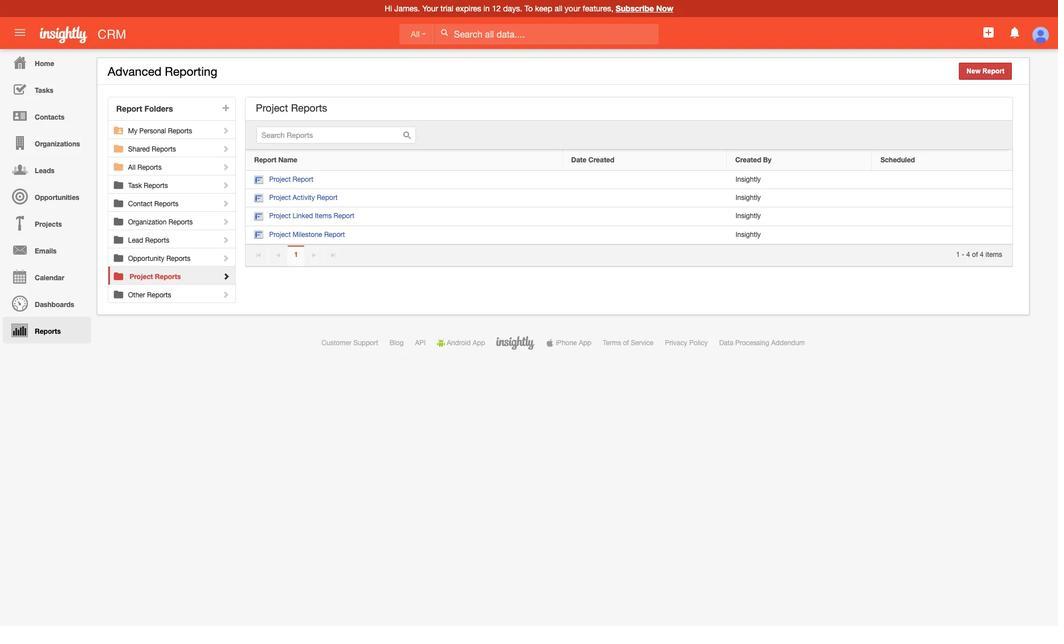 Task type: locate. For each thing, give the bounding box(es) containing it.
by
[[763, 156, 772, 164]]

created right date
[[589, 156, 615, 164]]

reports down "my personal reports"
[[152, 145, 176, 153]]

chevron right image up organization reports "link"
[[222, 199, 230, 207]]

project milestone report
[[269, 231, 345, 239]]

chevron right image for all reports
[[222, 163, 230, 171]]

reports up lead reports link
[[169, 218, 193, 226]]

1 4 from the left
[[967, 251, 971, 259]]

hi
[[385, 4, 392, 13]]

reports for organization reports "link"
[[169, 218, 193, 226]]

organization reports link
[[128, 212, 231, 226]]

leads link
[[3, 156, 91, 183]]

row containing report name
[[246, 150, 1013, 171]]

of right -
[[972, 251, 978, 259]]

project up 1 button
[[269, 231, 291, 239]]

chevron right image
[[222, 127, 230, 135], [222, 145, 230, 153], [222, 163, 230, 171], [222, 181, 230, 189], [222, 218, 230, 226]]

insightly for project milestone report
[[736, 231, 761, 239]]

chevron right image
[[222, 199, 230, 207], [222, 236, 230, 244], [222, 254, 230, 262], [222, 272, 230, 280], [222, 291, 230, 299]]

created by
[[736, 156, 772, 164]]

report down items
[[324, 231, 345, 239]]

1
[[294, 250, 298, 259], [956, 251, 960, 259]]

all reports
[[128, 164, 162, 172]]

reports up organization reports
[[154, 200, 179, 208]]

3 row from the top
[[246, 189, 1013, 208]]

milestone
[[293, 231, 322, 239]]

of
[[972, 251, 978, 259], [623, 339, 629, 347]]

4 row from the top
[[246, 208, 1013, 226]]

terms
[[603, 339, 621, 347]]

all up task
[[128, 164, 136, 172]]

1 down the project milestone report 'link'
[[294, 250, 298, 259]]

insightly for project report
[[736, 176, 761, 184]]

2 row from the top
[[246, 171, 1013, 189]]

0 vertical spatial all
[[411, 30, 420, 39]]

chevron right image inside shared reports link
[[222, 145, 230, 153]]

chevron right image inside lead reports link
[[222, 236, 230, 244]]

1 horizontal spatial 4
[[980, 251, 984, 259]]

trial
[[441, 4, 454, 13]]

dashboards link
[[3, 290, 91, 317]]

4 insightly from the top
[[736, 231, 761, 239]]

other reports link
[[128, 285, 231, 299]]

4 insightly cell from the top
[[727, 226, 872, 244]]

reports right other
[[147, 291, 171, 299]]

project linked items report
[[269, 212, 355, 220]]

customer support link
[[322, 339, 378, 347]]

tasks
[[35, 86, 53, 95]]

android app link
[[437, 339, 485, 347]]

reports inside task reports link
[[144, 182, 168, 190]]

reports for the opportunity reports link
[[166, 255, 191, 263]]

1 insightly cell from the top
[[727, 171, 872, 189]]

1 created from the left
[[589, 156, 615, 164]]

reports inside shared reports link
[[152, 145, 176, 153]]

notifications image
[[1008, 26, 1022, 39]]

4 left items
[[980, 251, 984, 259]]

items
[[315, 212, 332, 220]]

project reports down opportunity reports
[[130, 272, 181, 281]]

1 1 from the left
[[294, 250, 298, 259]]

0 horizontal spatial 1
[[294, 250, 298, 259]]

report left name at the top left of the page
[[254, 156, 276, 164]]

in
[[484, 4, 490, 13]]

keep
[[535, 4, 553, 13]]

contact reports
[[128, 200, 179, 208]]

1 chevron right image from the top
[[222, 199, 230, 207]]

chevron right image for contact reports
[[222, 199, 230, 207]]

reports inside organization reports "link"
[[169, 218, 193, 226]]

app for android app
[[473, 339, 485, 347]]

project right the plus image
[[256, 102, 288, 114]]

4 right -
[[967, 251, 971, 259]]

app right android
[[473, 339, 485, 347]]

chevron right image for lead reports
[[222, 236, 230, 244]]

insightly cell for project report
[[727, 171, 872, 189]]

reports
[[291, 102, 327, 114], [168, 127, 192, 135], [152, 145, 176, 153], [137, 164, 162, 172], [144, 182, 168, 190], [154, 200, 179, 208], [169, 218, 193, 226], [145, 237, 169, 245], [166, 255, 191, 263], [155, 272, 181, 281], [147, 291, 171, 299], [35, 327, 61, 336]]

iphone app
[[556, 339, 592, 347]]

1 chevron right image from the top
[[222, 127, 230, 135]]

2 1 from the left
[[956, 251, 960, 259]]

row containing project milestone report
[[246, 226, 1013, 244]]

your
[[422, 4, 438, 13]]

iphone app link
[[546, 339, 592, 347]]

opportunity reports
[[128, 255, 191, 263]]

iphone
[[556, 339, 577, 347]]

project reports
[[256, 102, 327, 114], [130, 272, 181, 281]]

1 left -
[[956, 251, 960, 259]]

data
[[719, 339, 734, 347]]

all down james.
[[411, 30, 420, 39]]

1 horizontal spatial 1
[[956, 251, 960, 259]]

task reports link
[[128, 176, 231, 190]]

reports up 'other reports' link
[[155, 272, 181, 281]]

insightly cell for project activity report
[[727, 189, 872, 208]]

cell
[[563, 171, 727, 189], [872, 171, 1013, 189], [563, 189, 727, 208], [872, 189, 1013, 208], [563, 208, 727, 226], [872, 208, 1013, 226], [563, 226, 727, 244], [872, 226, 1013, 244]]

chevron right image inside task reports link
[[222, 181, 230, 189]]

1 horizontal spatial created
[[736, 156, 761, 164]]

2 insightly from the top
[[736, 194, 761, 202]]

project down report name
[[269, 176, 291, 184]]

date created
[[571, 156, 615, 164]]

reports inside contact reports link
[[154, 200, 179, 208]]

chevron right image down project reports link in the top of the page
[[222, 291, 230, 299]]

opportunity reports link
[[128, 249, 231, 263]]

1 inside 1 button
[[294, 250, 298, 259]]

chevron right image inside all reports link
[[222, 163, 230, 171]]

-
[[962, 251, 965, 259]]

created
[[589, 156, 615, 164], [736, 156, 761, 164]]

project for the project milestone report 'link'
[[269, 231, 291, 239]]

customer
[[322, 339, 352, 347]]

project milestone report link
[[254, 231, 345, 240]]

project down "project report" link
[[269, 194, 291, 202]]

project
[[256, 102, 288, 114], [269, 176, 291, 184], [269, 194, 291, 202], [269, 212, 291, 220], [269, 231, 291, 239], [130, 272, 153, 281]]

3 insightly from the top
[[736, 212, 761, 220]]

chevron right image inside organization reports "link"
[[222, 218, 230, 226]]

5 row from the top
[[246, 226, 1013, 244]]

policy
[[689, 339, 708, 347]]

0 horizontal spatial all
[[128, 164, 136, 172]]

1 horizontal spatial all
[[411, 30, 420, 39]]

0 horizontal spatial of
[[623, 339, 629, 347]]

3 chevron right image from the top
[[222, 254, 230, 262]]

chevron right image up 'other reports' link
[[222, 272, 230, 280]]

report right new
[[983, 67, 1005, 75]]

1 insightly from the top
[[736, 176, 761, 184]]

reports up project reports link in the top of the page
[[166, 255, 191, 263]]

contact reports link
[[128, 194, 231, 208]]

all for all
[[411, 30, 420, 39]]

0 vertical spatial of
[[972, 251, 978, 259]]

emails
[[35, 247, 57, 255]]

1 row from the top
[[246, 150, 1013, 171]]

chevron right image for my personal reports
[[222, 127, 230, 135]]

0 vertical spatial project reports
[[256, 102, 327, 114]]

1 button
[[288, 246, 304, 267]]

1 - 4 of 4 items
[[956, 251, 1003, 259]]

3 chevron right image from the top
[[222, 163, 230, 171]]

row
[[246, 150, 1013, 171], [246, 171, 1013, 189], [246, 189, 1013, 208], [246, 208, 1013, 226], [246, 226, 1013, 244]]

grid containing report name
[[246, 150, 1013, 244]]

report up 'project activity report'
[[293, 176, 313, 184]]

chevron right image inside the my personal reports 'link'
[[222, 127, 230, 135]]

row group
[[246, 171, 1013, 244]]

0 horizontal spatial project reports
[[130, 272, 181, 281]]

0 horizontal spatial app
[[473, 339, 485, 347]]

1 vertical spatial all
[[128, 164, 136, 172]]

2 app from the left
[[579, 339, 592, 347]]

5 chevron right image from the top
[[222, 291, 230, 299]]

reports up shared reports link
[[168, 127, 192, 135]]

reports inside 'other reports' link
[[147, 291, 171, 299]]

chevron right image inside project reports link
[[222, 272, 230, 280]]

report
[[983, 67, 1005, 75], [116, 104, 142, 113], [254, 156, 276, 164], [293, 176, 313, 184], [317, 194, 338, 202], [334, 212, 355, 220], [324, 231, 345, 239]]

created left by
[[736, 156, 761, 164]]

project for "project report" link
[[269, 176, 291, 184]]

reports up the task reports
[[137, 164, 162, 172]]

insightly cell
[[727, 171, 872, 189], [727, 189, 872, 208], [727, 208, 872, 226], [727, 226, 872, 244]]

1 app from the left
[[473, 339, 485, 347]]

all inside all reports link
[[128, 164, 136, 172]]

reports inside the opportunity reports link
[[166, 255, 191, 263]]

of right the 'terms'
[[623, 339, 629, 347]]

2 chevron right image from the top
[[222, 236, 230, 244]]

3 insightly cell from the top
[[727, 208, 872, 226]]

5 chevron right image from the top
[[222, 218, 230, 226]]

reports up contact reports
[[144, 182, 168, 190]]

project inside 'link'
[[269, 231, 291, 239]]

contacts
[[35, 113, 64, 121]]

reports inside project reports link
[[155, 272, 181, 281]]

app right iphone
[[579, 339, 592, 347]]

project left linked
[[269, 212, 291, 220]]

reports inside lead reports link
[[145, 237, 169, 245]]

0 horizontal spatial 4
[[967, 251, 971, 259]]

reports for lead reports link
[[145, 237, 169, 245]]

shared reports link
[[128, 139, 231, 153]]

opportunities link
[[3, 183, 91, 210]]

api
[[415, 339, 426, 347]]

navigation
[[0, 49, 91, 344]]

reports down dashboards
[[35, 327, 61, 336]]

row containing project activity report
[[246, 189, 1013, 208]]

project activity report
[[269, 194, 338, 202]]

chevron right image up project reports link in the top of the page
[[222, 254, 230, 262]]

my personal reports link
[[128, 121, 231, 135]]

other
[[128, 291, 145, 299]]

reports for 'other reports' link
[[147, 291, 171, 299]]

activity
[[293, 194, 315, 202]]

0 horizontal spatial created
[[589, 156, 615, 164]]

2 chevron right image from the top
[[222, 145, 230, 153]]

lead reports
[[128, 237, 169, 245]]

project reports up name at the top left of the page
[[256, 102, 327, 114]]

terms of service
[[603, 339, 654, 347]]

1 horizontal spatial project reports
[[256, 102, 327, 114]]

privacy policy
[[665, 339, 708, 347]]

chevron right image inside the opportunity reports link
[[222, 254, 230, 262]]

task
[[128, 182, 142, 190]]

reports up the search reports text field
[[291, 102, 327, 114]]

2 insightly cell from the top
[[727, 189, 872, 208]]

android
[[447, 339, 471, 347]]

chevron right image for opportunity reports
[[222, 254, 230, 262]]

chevron right image inside contact reports link
[[222, 199, 230, 207]]

1 horizontal spatial app
[[579, 339, 592, 347]]

all inside all link
[[411, 30, 420, 39]]

insightly
[[736, 176, 761, 184], [736, 194, 761, 202], [736, 212, 761, 220], [736, 231, 761, 239]]

chevron right image inside 'other reports' link
[[222, 291, 230, 299]]

4 chevron right image from the top
[[222, 272, 230, 280]]

reports inside all reports link
[[137, 164, 162, 172]]

grid
[[246, 150, 1013, 244]]

customer support
[[322, 339, 378, 347]]

chevron right image for project reports
[[222, 272, 230, 280]]

1 for 1 - 4 of 4 items
[[956, 251, 960, 259]]

dashboards
[[35, 300, 74, 309]]

chevron right image up the opportunity reports link
[[222, 236, 230, 244]]

reports up opportunity reports
[[145, 237, 169, 245]]

4 chevron right image from the top
[[222, 181, 230, 189]]

1 vertical spatial of
[[623, 339, 629, 347]]

home link
[[3, 49, 91, 76]]

blog
[[390, 339, 404, 347]]



Task type: describe. For each thing, give the bounding box(es) containing it.
projects link
[[3, 210, 91, 237]]

subscribe
[[616, 3, 654, 13]]

tasks link
[[3, 76, 91, 103]]

insightly cell for project linked items report
[[727, 208, 872, 226]]

reports for project reports link in the top of the page
[[155, 272, 181, 281]]

support
[[354, 339, 378, 347]]

opportunity
[[128, 255, 164, 263]]

Search Reports text field
[[256, 127, 416, 144]]

reports for all reports link
[[137, 164, 162, 172]]

chevron right image for other reports
[[222, 291, 230, 299]]

report up items
[[317, 194, 338, 202]]

now
[[656, 3, 674, 13]]

james.
[[394, 4, 420, 13]]

calendar
[[35, 274, 64, 282]]

insightly for project linked items report
[[736, 212, 761, 220]]

white image
[[440, 28, 448, 36]]

project for project linked items report link
[[269, 212, 291, 220]]

personal
[[139, 127, 166, 135]]

leads
[[35, 166, 55, 175]]

report inside "link"
[[254, 156, 276, 164]]

items
[[986, 251, 1003, 259]]

date
[[571, 156, 587, 164]]

my personal reports
[[128, 127, 192, 135]]

subscribe now link
[[616, 3, 674, 13]]

app for iphone app
[[579, 339, 592, 347]]

project activity report link
[[254, 194, 338, 203]]

reporting
[[165, 64, 217, 78]]

lead
[[128, 237, 143, 245]]

Search all data.... text field
[[434, 24, 659, 44]]

1 horizontal spatial of
[[972, 251, 978, 259]]

report right items
[[334, 212, 355, 220]]

1 vertical spatial project reports
[[130, 272, 181, 281]]

my
[[128, 127, 137, 135]]

projects
[[35, 220, 62, 229]]

project report
[[269, 176, 313, 184]]

contact
[[128, 200, 152, 208]]

data processing addendum link
[[719, 339, 805, 347]]

service
[[631, 339, 654, 347]]

organization
[[128, 218, 167, 226]]

new report
[[967, 67, 1005, 75]]

project report link
[[254, 175, 313, 185]]

days.
[[503, 4, 522, 13]]

reports link
[[3, 317, 91, 344]]

date created link
[[571, 156, 718, 165]]

new
[[967, 67, 981, 75]]

expires
[[456, 4, 482, 13]]

row containing project report
[[246, 171, 1013, 189]]

calendar link
[[3, 263, 91, 290]]

row group containing project report
[[246, 171, 1013, 244]]

new report link
[[959, 63, 1012, 80]]

emails link
[[3, 237, 91, 263]]

contacts link
[[3, 103, 91, 129]]

organizations link
[[3, 129, 91, 156]]

your
[[565, 4, 581, 13]]

chevron right image for organization reports
[[222, 218, 230, 226]]

all for all reports
[[128, 164, 136, 172]]

insightly cell for project milestone report
[[727, 226, 872, 244]]

hi james. your trial expires in 12 days. to keep all your features, subscribe now
[[385, 3, 674, 13]]

12
[[492, 4, 501, 13]]

privacy
[[665, 339, 688, 347]]

addendum
[[771, 339, 805, 347]]

navigation containing home
[[0, 49, 91, 344]]

processing
[[736, 339, 770, 347]]

all link
[[400, 24, 434, 44]]

shared
[[128, 145, 150, 153]]

reports inside the my personal reports 'link'
[[168, 127, 192, 135]]

linked
[[293, 212, 313, 220]]

project down opportunity
[[130, 272, 153, 281]]

report name link
[[254, 156, 554, 165]]

reports inside reports link
[[35, 327, 61, 336]]

row containing project linked items report
[[246, 208, 1013, 226]]

chevron right image for task reports
[[222, 181, 230, 189]]

advanced reporting
[[108, 64, 217, 78]]

scheduled link
[[881, 156, 1004, 165]]

shared reports
[[128, 145, 176, 153]]

api link
[[415, 339, 426, 347]]

task reports
[[128, 182, 168, 190]]

created by link
[[736, 156, 863, 165]]

report up my
[[116, 104, 142, 113]]

other reports
[[128, 291, 171, 299]]

plus image
[[222, 104, 230, 112]]

privacy policy link
[[665, 339, 708, 347]]

organization reports
[[128, 218, 193, 226]]

1 for 1
[[294, 250, 298, 259]]

chevron right image for shared reports
[[222, 145, 230, 153]]

all reports link
[[128, 157, 231, 172]]

reports for task reports link at the top left of the page
[[144, 182, 168, 190]]

project reports link
[[130, 267, 231, 281]]

organizations
[[35, 140, 80, 148]]

report inside 'link'
[[324, 231, 345, 239]]

project linked items report link
[[254, 212, 355, 221]]

features,
[[583, 4, 614, 13]]

2 created from the left
[[736, 156, 761, 164]]

advanced
[[108, 64, 162, 78]]

android app
[[447, 339, 485, 347]]

blog link
[[390, 339, 404, 347]]

lead reports link
[[128, 230, 231, 245]]

home
[[35, 59, 54, 68]]

name
[[278, 156, 298, 164]]

project for project activity report link
[[269, 194, 291, 202]]

all
[[555, 4, 563, 13]]

insightly for project activity report
[[736, 194, 761, 202]]

to
[[525, 4, 533, 13]]

reports for contact reports link
[[154, 200, 179, 208]]

data processing addendum
[[719, 339, 805, 347]]

crm
[[98, 27, 126, 42]]

scheduled
[[881, 156, 915, 164]]

reports for shared reports link
[[152, 145, 176, 153]]

report folders
[[116, 104, 173, 113]]

2 4 from the left
[[980, 251, 984, 259]]



Task type: vqa. For each thing, say whether or not it's contained in the screenshot.
the leftmost '3'
no



